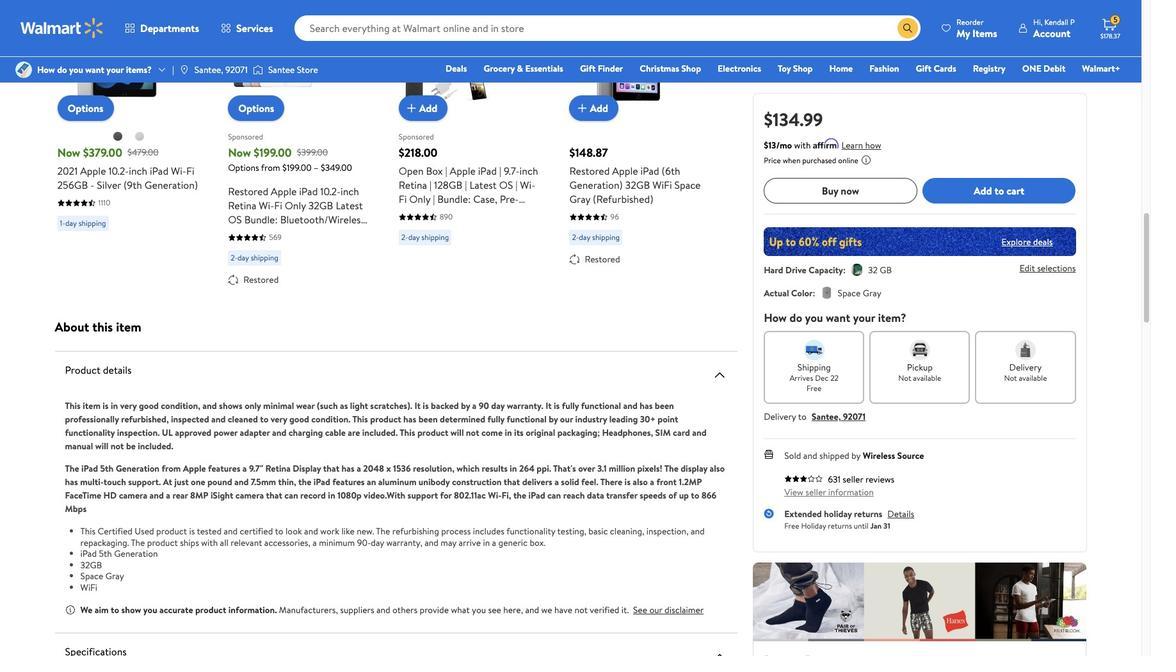 Task type: vqa. For each thing, say whether or not it's contained in the screenshot.
Santee
yes



Task type: locate. For each thing, give the bounding box(es) containing it.
wireless
[[863, 449, 895, 462]]

legal information image
[[861, 155, 871, 165]]

add to cart
[[974, 184, 1024, 198]]

your down space gray in the right top of the page
[[853, 310, 875, 326]]

1 horizontal spatial your
[[853, 310, 875, 326]]

0 vertical spatial retina
[[399, 178, 427, 192]]

only down sponsored now $199.00 $399.00 options from $199.00 – $349.00
[[285, 198, 306, 213]]

1 horizontal spatial want
[[826, 310, 850, 326]]

ipad down delivers
[[529, 489, 545, 502]]

0 horizontal spatial camera
[[119, 489, 147, 502]]

1110
[[98, 197, 110, 208]]

$148.87 restored apple ipad (6th generation) 32gb wifi space gray (refurbished)
[[569, 145, 701, 206]]

restored down sponsored now $199.00 $399.00 options from $199.00 – $349.00
[[228, 184, 268, 198]]

0 horizontal spatial that
[[266, 489, 282, 502]]

how do you want your items?
[[37, 63, 152, 76]]

0 horizontal spatial (refurbished)
[[264, 241, 325, 255]]

fashion link
[[864, 61, 905, 76]]

latest inside restored apple ipad 10.2-inch retina wi-fi only 32gb latest os bundle: bluetooth/wireless airbuds by certified 2 day express (refurbished)
[[336, 198, 363, 213]]

in left 264
[[510, 462, 517, 475]]

product group containing $218.00
[[399, 0, 541, 289]]

2 not from the left
[[1004, 373, 1017, 383]]

92071 down services dropdown button
[[225, 63, 248, 76]]

2 shop from the left
[[793, 62, 813, 75]]

1 horizontal spatial shop
[[793, 62, 813, 75]]

 image for santee, 92071
[[179, 65, 189, 75]]

returns left 31 in the right of the page
[[854, 508, 882, 520]]

2 options link from the left
[[228, 95, 284, 121]]

details
[[103, 363, 132, 377]]

0 horizontal spatial latest
[[336, 198, 363, 213]]

1 horizontal spatial good
[[289, 413, 309, 426]]

2 inside restored apple ipad 10.2-inch retina wi-fi only 32gb latest os bundle: bluetooth/wireless airbuds by certified 2 day express (refurbished)
[[320, 227, 326, 241]]

2 now from the left
[[228, 145, 251, 161]]

1 it from the left
[[415, 399, 421, 412]]

restored apple ipad (6th generation) 32gb wifi space gray (refurbished) image
[[569, 0, 689, 111]]

2 generation) from the left
[[569, 178, 623, 192]]

1 horizontal spatial os
[[499, 178, 513, 192]]

1 vertical spatial wifi
[[80, 581, 97, 594]]

latest left pre-
[[470, 178, 497, 192]]

your left items?
[[107, 63, 124, 76]]

inch down $349.00
[[341, 184, 359, 198]]

santee, down the dec
[[812, 410, 841, 423]]

gray inside $148.87 restored apple ipad (6th generation) 32gb wifi space gray (refurbished)
[[569, 192, 590, 206]]

by inside restored apple ipad 10.2-inch retina wi-fi only 32gb latest os bundle: bluetooth/wireless airbuds by certified 2 day express (refurbished)
[[264, 227, 275, 241]]

ipad down $479.00 at the top of page
[[150, 164, 168, 178]]

is down million
[[625, 476, 631, 488]]

4 product group from the left
[[569, 0, 712, 289]]

bluetooth/wireless inside sponsored $218.00 open box | apple ipad | 9.7-inch retina | 128gb | latest os | wi- fi only | bundle: case, pre- installed tempered glass, rapid charger, bluetooth/wireless airbuds by certified 2 day express
[[439, 220, 524, 234]]

christmas shop link
[[634, 61, 707, 76]]

8mp
[[190, 489, 208, 502]]

2 vertical spatial that
[[266, 489, 282, 502]]

available for delivery
[[1019, 373, 1047, 383]]

1 horizontal spatial now
[[228, 145, 251, 161]]

1 vertical spatial os
[[228, 213, 242, 227]]

0 horizontal spatial very
[[120, 399, 137, 412]]

light
[[350, 399, 368, 412]]

0 horizontal spatial item
[[83, 399, 101, 412]]

1 available from the left
[[913, 373, 941, 383]]

our right see
[[649, 604, 662, 617]]

will
[[451, 426, 464, 439], [95, 440, 108, 453]]

wifi inside $148.87 restored apple ipad (6th generation) 32gb wifi space gray (refurbished)
[[653, 178, 672, 192]]

generation down used
[[114, 547, 158, 560]]

been up point
[[655, 399, 674, 412]]

how do you want your item?
[[764, 310, 906, 326]]

0 horizontal spatial :
[[813, 287, 815, 300]]

options for now $199.00
[[238, 101, 274, 115]]

32gb down repackaging.
[[80, 559, 102, 571]]

2 gift from the left
[[916, 62, 932, 75]]

1 vertical spatial functionality
[[506, 525, 555, 538]]

wi- inside now $379.00 $479.00 2021 apple 10.2-inch ipad wi-fi 256gb - silver (9th generation)
[[171, 164, 186, 178]]

be
[[126, 440, 136, 453]]

included. down 'ul'
[[138, 440, 173, 453]]

:
[[843, 264, 846, 277], [813, 287, 815, 300]]

restored apple ipad 10.2-inch retina wi-fi only 32gb latest os bundle: bluetooth/wireless airbuds by certified 2 day express (refurbished) image
[[228, 0, 347, 111]]

one debit link
[[1016, 61, 1071, 76]]

1 vertical spatial free
[[784, 520, 799, 531]]

apple inside restored apple ipad 10.2-inch retina wi-fi only 32gb latest os bundle: bluetooth/wireless airbuds by certified 2 day express (refurbished)
[[271, 184, 297, 198]]

jan
[[870, 520, 882, 531]]

wi- down construction at bottom left
[[488, 489, 502, 502]]

sold and shipped by wireless source
[[784, 449, 924, 462]]

delivery down intent image for delivery
[[1009, 361, 1042, 374]]

add button for $218.00
[[399, 95, 448, 121]]

1 horizontal spatial wifi
[[653, 178, 672, 192]]

included.
[[362, 426, 398, 439], [138, 440, 173, 453]]

by up determined
[[461, 399, 470, 412]]

day inside sponsored $218.00 open box | apple ipad | 9.7-inch retina | 128gb | latest os | wi- fi only | bundle: case, pre- installed tempered glass, rapid charger, bluetooth/wireless airbuds by certified 2 day express
[[499, 234, 516, 248]]

0 horizontal spatial 2
[[320, 227, 326, 241]]

free for extended
[[784, 520, 799, 531]]

you down walmart image
[[69, 63, 83, 76]]

fi,
[[502, 489, 511, 502]]

92071 up sold and shipped by wireless source
[[843, 410, 866, 423]]

2 down glass,
[[491, 234, 496, 248]]

0 horizontal spatial not
[[111, 440, 124, 453]]

intent image for delivery image
[[1015, 340, 1036, 360]]

add to cart image
[[404, 101, 419, 116]]

extended holiday returns details free holiday returns until jan 31
[[784, 508, 914, 531]]

bundle: inside restored apple ipad 10.2-inch retina wi-fi only 32gb latest os bundle: bluetooth/wireless airbuds by certified 2 day express (refurbished)
[[244, 213, 278, 227]]

0 horizontal spatial do
[[57, 63, 67, 76]]

0 vertical spatial latest
[[470, 178, 497, 192]]

0 horizontal spatial can
[[284, 489, 298, 502]]

2-day shipping for $218.00
[[401, 232, 449, 243]]

1 options link from the left
[[57, 95, 114, 121]]

2.9477 stars out of 5, based on 631 seller reviews element
[[784, 475, 823, 483]]

that up fi,
[[504, 476, 520, 488]]

1 add button from the left
[[399, 95, 448, 121]]

1 now from the left
[[57, 145, 80, 161]]

1 shop from the left
[[681, 62, 701, 75]]

not down intent image for pickup on the bottom right of page
[[898, 373, 911, 383]]

functional up industry
[[581, 399, 621, 412]]

os inside restored apple ipad 10.2-inch retina wi-fi only 32gb latest os bundle: bluetooth/wireless airbuds by certified 2 day express (refurbished)
[[228, 213, 242, 227]]

options link for now $199.00
[[228, 95, 284, 121]]

1 horizontal spatial 2-
[[401, 232, 408, 243]]

options link
[[57, 95, 114, 121], [228, 95, 284, 121]]

express
[[228, 241, 262, 255], [399, 248, 433, 262]]

from inside sponsored now $199.00 $399.00 options from $199.00 – $349.00
[[261, 161, 280, 174]]

learn how
[[842, 139, 881, 152]]

electronics
[[718, 62, 761, 75]]

verified
[[590, 604, 619, 617]]

1 horizontal spatial by
[[435, 234, 446, 248]]

1 vertical spatial included.
[[138, 440, 173, 453]]

retina inside the ipad 5th generation from apple features a 9.7" retina display that has a 2048 x 1536 resolution, which results in 264 ppi. that's over 3.1 million pixels! the display also has multi-touch support. at just one pound and 7.5mm thin, the ipad features an aluminum unibody construction that delivers a solid feel. there is also a front 1.2mp facetime hd camera and a rear 8mp isight camera that can record in 1080p video.with support for 802.11ac wi-fi, the ipad can reach data transfer speeds of up to 866 mbps
[[265, 462, 291, 475]]

this certified used product is tested and certified to look and work like new. the refurbishing process includes functionality testing, basic cleaning, inspection, and repackaging. the product ships with all relevant accessories, a minimum 90-day warranty, and may arrive in a generic box. ipad 5th generation 32gb space gray wifi
[[80, 525, 705, 594]]

|
[[172, 63, 174, 76], [445, 164, 447, 178], [499, 164, 501, 178], [430, 178, 432, 192], [465, 178, 467, 192], [516, 178, 518, 192], [433, 192, 435, 206]]

not inside delivery not available
[[1004, 373, 1017, 383]]

0 horizontal spatial how
[[37, 63, 55, 76]]

0 horizontal spatial  image
[[15, 61, 32, 78]]

0 horizontal spatial retina
[[228, 198, 256, 213]]

apple down $379.00
[[80, 164, 106, 178]]

generation inside the this certified used product is tested and certified to look and work like new. the refurbishing process includes functionality testing, basic cleaning, inspection, and repackaging. the product ships with all relevant accessories, a minimum 90-day warranty, and may arrive in a generic box. ipad 5th generation 32gb space gray wifi
[[114, 547, 158, 560]]

camera down "7.5mm"
[[235, 489, 264, 502]]

fully up come
[[487, 413, 505, 426]]

not left be
[[111, 440, 124, 453]]

search icon image
[[903, 23, 913, 33]]

1 horizontal spatial free
[[807, 383, 822, 394]]

our inside this item is in very good condition, and shows only minimal wear (such as light scratches). it is backed by a 90 day warranty. it is fully functional and has been professionally refurbished, inspected and cleaned to very good condition. this product has been determined fully functional by our industry leading 30+ point functionality inspection. ul approved power adapter and charging cable are included. this product will not come in its original packaging; headphones, sim card and manual will not be included.
[[560, 413, 573, 426]]

airbuds inside sponsored $218.00 open box | apple ipad | 9.7-inch retina | 128gb | latest os | wi- fi only | bundle: case, pre- installed tempered glass, rapid charger, bluetooth/wireless airbuds by certified 2 day express
[[399, 234, 433, 248]]

that
[[323, 462, 339, 475], [504, 476, 520, 488], [266, 489, 282, 502]]

1 vertical spatial 10.2-
[[320, 184, 341, 198]]

1 horizontal spatial also
[[710, 462, 725, 475]]

generation) inside now $379.00 $479.00 2021 apple 10.2-inch ipad wi-fi 256gb - silver (9th generation)
[[145, 178, 198, 192]]

1 horizontal spatial certified
[[278, 227, 318, 241]]

1 horizontal spatial functionality
[[506, 525, 555, 538]]

available inside "pickup not available"
[[913, 373, 941, 383]]

electronics link
[[712, 61, 767, 76]]

your
[[107, 63, 124, 76], [853, 310, 875, 326]]

inch down $479.00 at the top of page
[[129, 164, 147, 178]]

5
[[1113, 14, 1118, 25]]

seller for 631
[[843, 473, 863, 486]]

2-day shipping for $148.87
[[572, 232, 620, 243]]

in
[[111, 399, 118, 412], [505, 426, 512, 439], [510, 462, 517, 475], [328, 489, 335, 502], [483, 536, 490, 549]]

1 vertical spatial delivery
[[764, 410, 796, 423]]

1 horizontal spatial :
[[843, 264, 846, 277]]

space gray image
[[113, 131, 123, 141]]

one
[[191, 476, 205, 488]]

apple left '(6th'
[[612, 164, 638, 178]]

functionality down professionally
[[65, 426, 115, 439]]

2 sponsored from the left
[[399, 131, 434, 142]]

10.2-
[[108, 164, 129, 178], [320, 184, 341, 198]]

0 horizontal spatial functionality
[[65, 426, 115, 439]]

0 horizontal spatial wifi
[[80, 581, 97, 594]]

add for $148.87
[[590, 101, 608, 115]]

delivers
[[522, 476, 552, 488]]

wi- up 569
[[259, 198, 274, 213]]

box
[[426, 164, 443, 178]]

front
[[656, 476, 677, 488]]

debit
[[1044, 62, 1066, 75]]

fi down open
[[399, 192, 407, 206]]

gift for gift cards
[[916, 62, 932, 75]]

airbuds down the installed
[[399, 234, 433, 248]]

not right the have
[[575, 604, 588, 617]]

product
[[65, 363, 101, 377]]

shop right toy
[[793, 62, 813, 75]]

shipping down 1110
[[79, 218, 106, 229]]

free for shipping
[[807, 383, 822, 394]]

1 vertical spatial want
[[826, 310, 850, 326]]

0 vertical spatial delivery
[[1009, 361, 1042, 374]]

add button up $218.00
[[399, 95, 448, 121]]

intent image for shipping image
[[804, 340, 824, 360]]

1 horizontal spatial day
[[499, 234, 516, 248]]

0 horizontal spatial bluetooth/wireless
[[280, 213, 365, 227]]

 image
[[253, 63, 263, 76]]

your for items?
[[107, 63, 124, 76]]

inch inside restored apple ipad 10.2-inch retina wi-fi only 32gb latest os bundle: bluetooth/wireless airbuds by certified 2 day express (refurbished)
[[341, 184, 359, 198]]

1 not from the left
[[898, 373, 911, 383]]

warranty,
[[386, 536, 422, 549]]

a left 90
[[472, 399, 477, 412]]

1 generation) from the left
[[145, 178, 198, 192]]

0 horizontal spatial the
[[298, 476, 311, 488]]

included. right are
[[362, 426, 398, 439]]

to left the look
[[275, 525, 283, 538]]

0 vertical spatial included.
[[362, 426, 398, 439]]

functionality inside the this certified used product is tested and certified to look and work like new. the refurbishing process includes functionality testing, basic cleaning, inspection, and repackaging. the product ships with all relevant accessories, a minimum 90-day warranty, and may arrive in a generic box. ipad 5th generation 32gb space gray wifi
[[506, 525, 555, 538]]

add to favorites list, restored apple ipad 10.2-inch retina wi-fi only 32gb latest os bundle: bluetooth/wireless airbuds by certified 2 day express (refurbished) image
[[327, 0, 342, 13]]

fi inside now $379.00 $479.00 2021 apple 10.2-inch ipad wi-fi 256gb - silver (9th generation)
[[186, 164, 194, 178]]

clear search field text image
[[882, 23, 892, 33]]

$218.00
[[399, 145, 438, 161]]

10.2- inside now $379.00 $479.00 2021 apple 10.2-inch ipad wi-fi 256gb - silver (9th generation)
[[108, 164, 129, 178]]

only up charger,
[[409, 192, 430, 206]]

0 horizontal spatial gift
[[580, 62, 596, 75]]

32gb inside restored apple ipad 10.2-inch retina wi-fi only 32gb latest os bundle: bluetooth/wireless airbuds by certified 2 day express (refurbished)
[[308, 198, 333, 213]]

2 horizontal spatial inch
[[520, 164, 538, 178]]

available inside delivery not available
[[1019, 373, 1047, 383]]

space inside $148.87 restored apple ipad (6th generation) 32gb wifi space gray (refurbished)
[[674, 178, 701, 192]]

from left "–" on the top left
[[261, 161, 280, 174]]

5th up aim
[[99, 547, 112, 560]]

santee, down services dropdown button
[[195, 63, 223, 76]]

1 vertical spatial your
[[853, 310, 875, 326]]

0 horizontal spatial airbuds
[[228, 227, 262, 241]]

1 horizontal spatial santee,
[[812, 410, 841, 423]]

0 vertical spatial 5th
[[100, 462, 114, 475]]

0 vertical spatial free
[[807, 383, 822, 394]]

0 horizontal spatial inch
[[129, 164, 147, 178]]

sponsored for now
[[228, 131, 263, 142]]

by up "original"
[[549, 413, 558, 426]]

options
[[68, 101, 104, 115], [238, 101, 274, 115], [228, 161, 259, 174]]

product right accurate
[[195, 604, 226, 617]]

1 sponsored from the left
[[228, 131, 263, 142]]

0 vertical spatial functionality
[[65, 426, 115, 439]]

express inside sponsored $218.00 open box | apple ipad | 9.7-inch retina | 128gb | latest os | wi- fi only | bundle: case, pre- installed tempered glass, rapid charger, bluetooth/wireless airbuds by certified 2 day express
[[399, 248, 433, 262]]

bluetooth/wireless down case,
[[439, 220, 524, 234]]

30+
[[640, 413, 655, 426]]

only inside restored apple ipad 10.2-inch retina wi-fi only 32gb latest os bundle: bluetooth/wireless airbuds by certified 2 day express (refurbished)
[[285, 198, 306, 213]]

bluetooth/wireless
[[280, 213, 365, 227], [439, 220, 524, 234]]

1 horizontal spatial been
[[655, 399, 674, 412]]

1 horizontal spatial very
[[271, 413, 287, 426]]

explore
[[1002, 235, 1031, 248]]

product group containing now $199.00
[[228, 0, 371, 289]]

2 add button from the left
[[569, 95, 618, 121]]

and right pound
[[234, 476, 249, 488]]

 image for how do you want your items?
[[15, 61, 32, 78]]

2 vertical spatial by
[[852, 449, 861, 462]]

want left items?
[[85, 63, 104, 76]]

shipping for open box | apple ipad | 9.7-inch retina | 128gb | latest os | wi- fi only | bundle: case, pre- installed tempered glass, rapid charger, bluetooth/wireless airbuds by certified 2 day express
[[421, 232, 449, 243]]

now inside now $379.00 $479.00 2021 apple 10.2-inch ipad wi-fi 256gb - silver (9th generation)
[[57, 145, 80, 161]]

0 vertical spatial want
[[85, 63, 104, 76]]

10.2- down $349.00
[[320, 184, 341, 198]]

walmart+ link
[[1076, 61, 1126, 76]]

product left ships
[[147, 536, 178, 549]]

explore deals link
[[996, 230, 1058, 253]]

ipad inside the this certified used product is tested and certified to look and work like new. the refurbishing process includes functionality testing, basic cleaning, inspection, and repackaging. the product ships with all relevant accessories, a minimum 90-day warranty, and may arrive in a generic box. ipad 5th generation 32gb space gray wifi
[[80, 547, 97, 560]]

264
[[519, 462, 535, 475]]

92071
[[225, 63, 248, 76], [843, 410, 866, 423]]

a left rear
[[166, 489, 170, 502]]

0 horizontal spatial by
[[461, 399, 470, 412]]

price
[[764, 155, 781, 166]]

not inside "pickup not available"
[[898, 373, 911, 383]]

1 horizontal spatial do
[[790, 310, 802, 326]]

1 horizontal spatial camera
[[235, 489, 264, 502]]

sponsored inside sponsored now $199.00 $399.00 options from $199.00 – $349.00
[[228, 131, 263, 142]]

2021 apple 10.2-inch ipad wi-fi 256gb - silver (9th generation) image
[[57, 0, 176, 111]]

0 horizontal spatial features
[[208, 462, 240, 475]]

2048
[[363, 462, 384, 475]]

its
[[514, 426, 524, 439]]

2 available from the left
[[1019, 373, 1047, 383]]

restored inside restored apple ipad 10.2-inch retina wi-fi only 32gb latest os bundle: bluetooth/wireless airbuds by certified 2 day express (refurbished)
[[228, 184, 268, 198]]

product details
[[65, 363, 132, 377]]

used
[[135, 525, 154, 538]]

inch up rapid
[[520, 164, 538, 178]]

it
[[415, 399, 421, 412], [546, 399, 552, 412]]

2-day shipping down the installed
[[401, 232, 449, 243]]

0 vertical spatial our
[[560, 413, 573, 426]]

1 horizontal spatial sponsored
[[399, 131, 434, 142]]

only inside sponsored $218.00 open box | apple ipad | 9.7-inch retina | 128gb | latest os | wi- fi only | bundle: case, pre- installed tempered glass, rapid charger, bluetooth/wireless airbuds by certified 2 day express
[[409, 192, 430, 206]]

gift for gift finder
[[580, 62, 596, 75]]

1 horizontal spatial by
[[549, 413, 558, 426]]

1 vertical spatial will
[[95, 440, 108, 453]]

0 vertical spatial wifi
[[653, 178, 672, 192]]

5th up 'touch'
[[100, 462, 114, 475]]

32gb inside the this certified used product is tested and certified to look and work like new. the refurbishing process includes functionality testing, basic cleaning, inspection, and repackaging. the product ships with all relevant accessories, a minimum 90-day warranty, and may arrive in a generic box. ipad 5th generation 32gb space gray wifi
[[80, 559, 102, 571]]

has
[[640, 399, 653, 412], [403, 413, 416, 426], [342, 462, 355, 475], [65, 476, 78, 488]]

1 vertical spatial also
[[633, 476, 648, 488]]

a left solid
[[555, 476, 559, 488]]

condition,
[[161, 399, 200, 412]]

retina inside restored apple ipad 10.2-inch retina wi-fi only 32gb latest os bundle: bluetooth/wireless airbuds by certified 2 day express (refurbished)
[[228, 198, 256, 213]]

now inside sponsored now $199.00 $399.00 options from $199.00 – $349.00
[[228, 145, 251, 161]]

intent image for pickup image
[[910, 340, 930, 360]]

1 vertical spatial functional
[[507, 413, 547, 426]]

the
[[65, 462, 79, 475], [664, 462, 678, 475], [376, 525, 390, 538], [131, 536, 145, 549]]

1 vertical spatial space
[[838, 287, 861, 300]]

your for item?
[[853, 310, 875, 326]]

do down color
[[790, 310, 802, 326]]

adapter
[[240, 426, 270, 439]]

generation) right (9th
[[145, 178, 198, 192]]

0 horizontal spatial bundle:
[[244, 213, 278, 227]]

seller for view
[[805, 486, 826, 499]]

latest inside sponsored $218.00 open box | apple ipad | 9.7-inch retina | 128gb | latest os | wi- fi only | bundle: case, pre- installed tempered glass, rapid charger, bluetooth/wireless airbuds by certified 2 day express
[[470, 178, 497, 192]]

deals link
[[440, 61, 473, 76]]

will down determined
[[451, 426, 464, 439]]

wifi
[[653, 178, 672, 192], [80, 581, 97, 594]]

delivery inside delivery not available
[[1009, 361, 1042, 374]]

you right show
[[143, 604, 157, 617]]

day down glass,
[[499, 234, 516, 248]]

product group containing now $379.00
[[57, 0, 200, 289]]

restored inside $148.87 restored apple ipad (6th generation) 32gb wifi space gray (refurbished)
[[569, 164, 610, 178]]

available for pickup
[[913, 373, 941, 383]]

silver image
[[134, 131, 145, 141]]

$199.00 left "–" on the top left
[[282, 161, 312, 174]]

1 horizontal spatial delivery
[[1009, 361, 1042, 374]]

os inside sponsored $218.00 open box | apple ipad | 9.7-inch retina | 128gb | latest os | wi- fi only | bundle: case, pre- installed tempered glass, rapid charger, bluetooth/wireless airbuds by certified 2 day express
[[499, 178, 513, 192]]

-
[[90, 178, 94, 192]]

certified inside sponsored $218.00 open box | apple ipad | 9.7-inch retina | 128gb | latest os | wi- fi only | bundle: case, pre- installed tempered glass, rapid charger, bluetooth/wireless airbuds by certified 2 day express
[[449, 234, 488, 248]]

support
[[408, 489, 438, 502]]

apple right box
[[450, 164, 476, 178]]

sponsored for $218.00
[[399, 131, 434, 142]]

very
[[120, 399, 137, 412], [271, 413, 287, 426]]

0 horizontal spatial sponsored
[[228, 131, 263, 142]]

of
[[668, 489, 677, 502]]

free inside extended holiday returns details free holiday returns until jan 31
[[784, 520, 799, 531]]

want down space gray in the right top of the page
[[826, 310, 850, 326]]

day inside restored apple ipad 10.2-inch retina wi-fi only 32gb latest os bundle: bluetooth/wireless airbuds by certified 2 day express (refurbished)
[[328, 227, 345, 241]]

to left santee, 92071 button
[[798, 410, 807, 423]]

ipad inside now $379.00 $479.00 2021 apple 10.2-inch ipad wi-fi 256gb - silver (9th generation)
[[150, 164, 168, 178]]

this down scratches).
[[400, 426, 415, 439]]

1 product group from the left
[[57, 0, 200, 289]]

packaging;
[[557, 426, 600, 439]]

what
[[451, 604, 470, 617]]

day inside this item is in very good condition, and shows only minimal wear (such as light scratches). it is backed by a 90 day warranty. it is fully functional and has been professionally refurbished, inspected and cleaned to very good condition. this product has been determined fully functional by our industry leading 30+ point functionality inspection. ul approved power adapter and charging cable are included. this product will not come in its original packaging; headphones, sim card and manual will not be included.
[[491, 399, 505, 412]]

hard
[[764, 264, 783, 277]]

have
[[554, 604, 572, 617]]

that right 'display'
[[323, 462, 339, 475]]

$134.99
[[764, 107, 823, 132]]

restored
[[569, 164, 610, 178], [228, 184, 268, 198], [585, 253, 620, 266], [243, 273, 279, 286]]

1 vertical spatial santee,
[[812, 410, 841, 423]]

when
[[783, 155, 800, 166]]

1 horizontal spatial fi
[[274, 198, 282, 213]]

2 product group from the left
[[228, 0, 371, 289]]

not
[[466, 426, 479, 439], [111, 440, 124, 453], [575, 604, 588, 617]]

shipping for restored apple ipad (6th generation) 32gb wifi space gray (refurbished)
[[592, 232, 620, 243]]

options inside sponsored now $199.00 $399.00 options from $199.00 – $349.00
[[228, 161, 259, 174]]

0 vertical spatial os
[[499, 178, 513, 192]]

3 product group from the left
[[399, 0, 541, 289]]

0 vertical spatial gray
[[569, 192, 590, 206]]

0 horizontal spatial 10.2-
[[108, 164, 129, 178]]

this down mbps
[[80, 525, 95, 538]]

determined
[[440, 413, 485, 426]]

pickup not available
[[898, 361, 941, 383]]

the down manual
[[65, 462, 79, 475]]

shipping down 890
[[421, 232, 449, 243]]

1 vertical spatial bundle:
[[244, 213, 278, 227]]

1 horizontal spatial how
[[764, 310, 787, 326]]

 image
[[15, 61, 32, 78], [179, 65, 189, 75]]

631 seller reviews
[[828, 473, 895, 486]]

a inside this item is in very good condition, and shows only minimal wear (such as light scratches). it is backed by a 90 day warranty. it is fully functional and has been professionally refurbished, inspected and cleaned to very good condition. this product has been determined fully functional by our industry leading 30+ point functionality inspection. ul approved power adapter and charging cable are included. this product will not come in its original packaging; headphones, sim card and manual will not be included.
[[472, 399, 477, 412]]

in inside the this certified used product is tested and certified to look and work like new. the refurbishing process includes functionality testing, basic cleaning, inspection, and repackaging. the product ships with all relevant accessories, a minimum 90-day warranty, and may arrive in a generic box. ipad 5th generation 32gb space gray wifi
[[483, 536, 490, 549]]

2 horizontal spatial by
[[852, 449, 861, 462]]

our up "packaging;"
[[560, 413, 573, 426]]

2-day shipping
[[401, 232, 449, 243], [572, 232, 620, 243], [231, 252, 278, 263]]

add to favorites list, restored apple ipad (6th generation) 32gb wifi space gray (refurbished) image
[[668, 0, 683, 13]]

it right scratches).
[[415, 399, 421, 412]]

dec
[[815, 373, 829, 383]]

features up '1080p'
[[332, 476, 365, 488]]

retina inside sponsored $218.00 open box | apple ipad | 9.7-inch retina | 128gb | latest os | wi- fi only | bundle: case, pre- installed tempered glass, rapid charger, bluetooth/wireless airbuds by certified 2 day express
[[399, 178, 427, 192]]

1 vertical spatial 92071
[[843, 410, 866, 423]]

1 horizontal spatial add
[[590, 101, 608, 115]]

sponsored inside sponsored $218.00 open box | apple ipad | 9.7-inch retina | 128gb | latest os | wi- fi only | bundle: case, pre- installed tempered glass, rapid charger, bluetooth/wireless airbuds by certified 2 day express
[[399, 131, 434, 142]]

fashion
[[869, 62, 899, 75]]

santee
[[268, 63, 295, 76]]

how down walmart image
[[37, 63, 55, 76]]

hi,
[[1033, 16, 1043, 27]]

–
[[314, 161, 319, 174]]

0 horizontal spatial certified
[[98, 525, 133, 538]]

1 horizontal spatial airbuds
[[399, 234, 433, 248]]

shipping down 96
[[592, 232, 620, 243]]

free down shipping
[[807, 383, 822, 394]]

options link down how do you want your items?
[[57, 95, 114, 121]]

free inside shipping arrives dec 22 free
[[807, 383, 822, 394]]

90
[[479, 399, 489, 412]]

ipad down "–" on the top left
[[299, 184, 318, 198]]

functional
[[581, 399, 621, 412], [507, 413, 547, 426]]

generation inside the ipad 5th generation from apple features a 9.7" retina display that has a 2048 x 1536 resolution, which results in 264 ppi. that's over 3.1 million pixels! the display also has multi-touch support. at just one pound and 7.5mm thin, the ipad features an aluminum unibody construction that delivers a solid feel. there is also a front 1.2mp facetime hd camera and a rear 8mp isight camera that can record in 1080p video.with support for 802.11ac wi-fi, the ipad can reach data transfer speeds of up to 866 mbps
[[116, 462, 159, 475]]

1 horizontal spatial 2-day shipping
[[401, 232, 449, 243]]

1 gift from the left
[[580, 62, 596, 75]]

product group
[[57, 0, 200, 289], [228, 0, 371, 289], [399, 0, 541, 289], [569, 0, 712, 289]]

10.2- down $379.00
[[108, 164, 129, 178]]

the up 'front'
[[664, 462, 678, 475]]

generation up support.
[[116, 462, 159, 475]]

shop right christmas
[[681, 62, 701, 75]]

1 horizontal spatial generation)
[[569, 178, 623, 192]]

by inside sponsored $218.00 open box | apple ipad | 9.7-inch retina | 128gb | latest os | wi- fi only | bundle: case, pre- installed tempered glass, rapid charger, bluetooth/wireless airbuds by certified 2 day express
[[435, 234, 446, 248]]

2 it from the left
[[546, 399, 552, 412]]

certified inside restored apple ipad 10.2-inch retina wi-fi only 32gb latest os bundle: bluetooth/wireless airbuds by certified 2 day express (refurbished)
[[278, 227, 318, 241]]

0 horizontal spatial free
[[784, 520, 799, 531]]

day inside the this certified used product is tested and certified to look and work like new. the refurbishing process includes functionality testing, basic cleaning, inspection, and repackaging. the product ships with all relevant accessories, a minimum 90-day warranty, and may arrive in a generic box. ipad 5th generation 32gb space gray wifi
[[371, 536, 384, 549]]

with
[[794, 139, 811, 152], [201, 536, 218, 549]]

latest
[[470, 178, 497, 192], [336, 198, 363, 213]]

that down "7.5mm"
[[266, 489, 282, 502]]

gift inside 'link'
[[580, 62, 596, 75]]

22
[[830, 373, 839, 383]]



Task type: describe. For each thing, give the bounding box(es) containing it.
certified inside the this certified used product is tested and certified to look and work like new. the refurbishing process includes functionality testing, basic cleaning, inspection, and repackaging. the product ships with all relevant accessories, a minimum 90-day warranty, and may arrive in a generic box. ipad 5th generation 32gb space gray wifi
[[98, 525, 133, 538]]

add to favorites list, open box | apple ipad | 9.7-inch retina | 128gb | latest os | wi-fi only | bundle: case, pre-installed tempered glass, rapid charger, bluetooth/wireless airbuds by certified 2 day express image
[[497, 0, 513, 13]]

in up professionally
[[111, 399, 118, 412]]

just
[[174, 476, 189, 488]]

| right items?
[[172, 63, 174, 76]]

0 vertical spatial good
[[139, 399, 159, 412]]

wifi inside the this certified used product is tested and certified to look and work like new. the refurbishing process includes functionality testing, basic cleaning, inspection, and repackaging. the product ships with all relevant accessories, a minimum 90-day warranty, and may arrive in a generic box. ipad 5th generation 32gb space gray wifi
[[80, 581, 97, 594]]

add button for $148.87
[[569, 95, 618, 121]]

1 vertical spatial features
[[332, 476, 365, 488]]

0 vertical spatial also
[[710, 462, 725, 475]]

not for delivery
[[1004, 373, 1017, 383]]

0 horizontal spatial will
[[95, 440, 108, 453]]

minimal
[[263, 399, 294, 412]]

128gb
[[434, 178, 463, 192]]

is inside the this certified used product is tested and certified to look and work like new. the refurbishing process includes functionality testing, basic cleaning, inspection, and repackaging. the product ships with all relevant accessories, a minimum 90-day warranty, and may arrive in a generic box. ipad 5th generation 32gb space gray wifi
[[189, 525, 195, 538]]

product right used
[[156, 525, 187, 538]]

only
[[245, 399, 261, 412]]

and up power
[[211, 413, 226, 426]]

wear
[[296, 399, 315, 412]]

apple inside $148.87 restored apple ipad (6th generation) 32gb wifi space gray (refurbished)
[[612, 164, 638, 178]]

details
[[888, 508, 914, 520]]

ipad inside $148.87 restored apple ipad (6th generation) 32gb wifi space gray (refurbished)
[[641, 164, 659, 178]]

$13/mo with
[[764, 139, 811, 152]]

and left may
[[425, 536, 439, 549]]

0 vertical spatial by
[[461, 399, 470, 412]]

Walmart Site-Wide search field
[[294, 15, 921, 41]]

want for items?
[[85, 63, 104, 76]]

inch inside sponsored $218.00 open box | apple ipad | 9.7-inch retina | 128gb | latest os | wi- fi only | bundle: case, pre- installed tempered glass, rapid charger, bluetooth/wireless airbuds by certified 2 day express
[[520, 164, 538, 178]]

0 horizontal spatial returns
[[828, 520, 852, 531]]

sold
[[784, 449, 801, 462]]

in left its
[[505, 426, 512, 439]]

specifications image
[[712, 649, 727, 656]]

1 horizontal spatial included.
[[362, 426, 398, 439]]

0 horizontal spatial 2-day shipping
[[231, 252, 278, 263]]

1 vertical spatial fully
[[487, 413, 505, 426]]

ipad inside sponsored $218.00 open box | apple ipad | 9.7-inch retina | 128gb | latest os | wi- fi only | bundle: case, pre- installed tempered glass, rapid charger, bluetooth/wireless airbuds by certified 2 day express
[[478, 164, 497, 178]]

bluetooth/wireless inside restored apple ipad 10.2-inch retina wi-fi only 32gb latest os bundle: bluetooth/wireless airbuds by certified 2 day express (refurbished)
[[280, 213, 365, 227]]

32gb inside $148.87 restored apple ipad (6th generation) 32gb wifi space gray (refurbished)
[[625, 178, 650, 192]]

million
[[609, 462, 635, 475]]

is up "original"
[[554, 399, 560, 412]]

0 vertical spatial fully
[[562, 399, 579, 412]]

ipad inside restored apple ipad 10.2-inch retina wi-fi only 32gb latest os bundle: bluetooth/wireless airbuds by certified 2 day express (refurbished)
[[299, 184, 318, 198]]

$148.87
[[569, 145, 608, 161]]

1080p
[[337, 489, 362, 502]]

1 vertical spatial not
[[111, 440, 124, 453]]

online
[[838, 155, 858, 166]]

the right repackaging.
[[131, 536, 145, 549]]

and right inspection,
[[691, 525, 705, 538]]

1 horizontal spatial returns
[[854, 508, 882, 520]]

and right the "card"
[[692, 426, 707, 439]]

delivery for to
[[764, 410, 796, 423]]

2 can from the left
[[547, 489, 561, 502]]

a left 'work'
[[313, 536, 317, 549]]

1.2mp
[[679, 476, 702, 488]]

fi inside sponsored $218.00 open box | apple ipad | 9.7-inch retina | 128gb | latest os | wi- fi only | bundle: case, pre- installed tempered glass, rapid charger, bluetooth/wireless airbuds by certified 2 day express
[[399, 192, 407, 206]]

reach
[[563, 489, 585, 502]]

cleaned
[[228, 413, 258, 426]]

you left see
[[472, 604, 486, 617]]

(9th
[[124, 178, 142, 192]]

edit selections button
[[1020, 262, 1076, 275]]

1 vertical spatial :
[[813, 287, 815, 300]]

1 vertical spatial very
[[271, 413, 287, 426]]

gift finder link
[[574, 61, 629, 76]]

this inside the this certified used product is tested and certified to look and work like new. the refurbishing process includes functionality testing, basic cleaning, inspection, and repackaging. the product ships with all relevant accessories, a minimum 90-day warranty, and may arrive in a generic box. ipad 5th generation 32gb space gray wifi
[[80, 525, 95, 538]]

item inside this item is in very good condition, and shows only minimal wear (such as light scratches). it is backed by a 90 day warranty. it is fully functional and has been professionally refurbished, inspected and cleaned to very good condition. this product has been determined fully functional by our industry leading 30+ point functionality inspection. ul approved power adapter and charging cable are included. this product will not come in its original packaging; headphones, sim card and manual will not be included.
[[83, 399, 101, 412]]

inspection,
[[646, 525, 689, 538]]

0 horizontal spatial 2-
[[231, 252, 238, 263]]

information
[[828, 486, 874, 499]]

next slide for more savings list image
[[697, 28, 727, 58]]

cart
[[1007, 184, 1024, 198]]

add for $218.00
[[419, 101, 438, 115]]

repackaging.
[[80, 536, 129, 549]]

to inside button
[[995, 184, 1004, 198]]

and right the look
[[304, 525, 318, 538]]

you down color
[[805, 310, 823, 326]]

learn
[[842, 139, 863, 152]]

do for how do you want your items?
[[57, 63, 67, 76]]

32
[[868, 264, 878, 277]]

gray inside the this certified used product is tested and certified to look and work like new. the refurbishing process includes functionality testing, basic cleaning, inspection, and repackaging. the product ships with all relevant accessories, a minimum 90-day warranty, and may arrive in a generic box. ipad 5th generation 32gb space gray wifi
[[105, 570, 124, 583]]

shows
[[219, 399, 243, 412]]

generic
[[498, 536, 528, 549]]

with inside the this certified used product is tested and certified to look and work like new. the refurbishing process includes functionality testing, basic cleaning, inspection, and repackaging. the product ships with all relevant accessories, a minimum 90-day warranty, and may arrive in a generic box. ipad 5th generation 32gb space gray wifi
[[201, 536, 218, 549]]

buy now
[[822, 184, 859, 198]]

1 camera from the left
[[119, 489, 147, 502]]

see
[[488, 604, 501, 617]]

ipad up multi-
[[81, 462, 98, 475]]

0 vertical spatial will
[[451, 426, 464, 439]]

and left we
[[525, 604, 539, 617]]

now
[[841, 184, 859, 198]]

tested
[[197, 525, 222, 538]]

1 vertical spatial our
[[649, 604, 662, 617]]

fi inside restored apple ipad 10.2-inch retina wi-fi only 32gb latest os bundle: bluetooth/wireless airbuds by certified 2 day express (refurbished)
[[274, 198, 282, 213]]

0 vertical spatial $199.00
[[254, 145, 292, 161]]

solid
[[561, 476, 579, 488]]

glass,
[[484, 206, 510, 220]]

restored down 96
[[585, 253, 620, 266]]

2- for $148.87
[[572, 232, 579, 243]]

5th inside the ipad 5th generation from apple features a 9.7" retina display that has a 2048 x 1536 resolution, which results in 264 ppi. that's over 3.1 million pixels! the display also has multi-touch support. at just one pound and 7.5mm thin, the ipad features an aluminum unibody construction that delivers a solid feel. there is also a front 1.2mp facetime hd camera and a rear 8mp isight camera that can record in 1080p video.with support for 802.11ac wi-fi, the ipad can reach data transfer speeds of up to 866 mbps
[[100, 462, 114, 475]]

a left 2048
[[357, 462, 361, 475]]

walmart+
[[1082, 62, 1120, 75]]

record
[[300, 489, 326, 502]]

shipping for 2021 apple 10.2-inch ipad wi-fi 256gb - silver (9th generation)
[[79, 218, 106, 229]]

bundle: inside sponsored $218.00 open box | apple ipad | 9.7-inch retina | 128gb | latest os | wi- fi only | bundle: case, pre- installed tempered glass, rapid charger, bluetooth/wireless airbuds by certified 2 day express
[[437, 192, 471, 206]]

ul
[[162, 426, 173, 439]]

open box | apple ipad | 9.7-inch retina | 128gb | latest os | wi-fi only | bundle: case, pre-installed tempered glass, rapid charger, bluetooth/wireless airbuds by certified 2 day express image
[[399, 0, 518, 111]]

items
[[973, 26, 997, 40]]

1 can from the left
[[284, 489, 298, 502]]

shop for toy shop
[[793, 62, 813, 75]]

delivery not available
[[1004, 361, 1047, 383]]

manufacturers,
[[279, 604, 338, 617]]

2 horizontal spatial space
[[838, 287, 861, 300]]

headphones,
[[602, 426, 653, 439]]

thin,
[[278, 476, 296, 488]]

2 camera from the left
[[235, 489, 264, 502]]

2 inside sponsored $218.00 open box | apple ipad | 9.7-inch retina | 128gb | latest os | wi- fi only | bundle: case, pre- installed tempered glass, rapid charger, bluetooth/wireless airbuds by certified 2 day express
[[491, 234, 496, 248]]

x
[[386, 462, 391, 475]]

1 vertical spatial $199.00
[[282, 161, 312, 174]]

2- for $218.00
[[401, 232, 408, 243]]

1 vertical spatial been
[[419, 413, 438, 426]]

to inside the ipad 5th generation from apple features a 9.7" retina display that has a 2048 x 1536 resolution, which results in 264 ppi. that's over 3.1 million pixels! the display also has multi-touch support. at just one pound and 7.5mm thin, the ipad features an aluminum unibody construction that delivers a solid feel. there is also a front 1.2mp facetime hd camera and a rear 8mp isight camera that can record in 1080p video.with support for 802.11ac wi-fi, the ipad can reach data transfer speeds of up to 866 mbps
[[691, 489, 699, 502]]

product details image
[[712, 367, 727, 383]]

the right new.
[[376, 525, 390, 538]]

(refurbished) inside restored apple ipad 10.2-inch retina wi-fi only 32gb latest os bundle: bluetooth/wireless airbuds by certified 2 day express (refurbished)
[[264, 241, 325, 255]]

shop for christmas shop
[[681, 62, 701, 75]]

0 vertical spatial functional
[[581, 399, 621, 412]]

there
[[600, 476, 622, 488]]

0 vertical spatial item
[[116, 318, 141, 335]]

which
[[457, 462, 480, 475]]

box.
[[530, 536, 546, 549]]

0 horizontal spatial functional
[[507, 413, 547, 426]]

approved
[[175, 426, 211, 439]]

1 vertical spatial by
[[549, 413, 558, 426]]

and left shows
[[203, 399, 217, 412]]

this
[[92, 318, 113, 335]]

shipping down 569
[[251, 252, 278, 263]]

| down box
[[433, 192, 435, 206]]

product down backed at left bottom
[[417, 426, 448, 439]]

and right sold
[[803, 449, 817, 462]]

and right tested
[[224, 525, 238, 538]]

manual
[[65, 440, 93, 453]]

inspected
[[171, 413, 209, 426]]

for
[[440, 489, 452, 502]]

view seller information
[[784, 486, 874, 499]]

Search search field
[[294, 15, 921, 41]]

santee store
[[268, 63, 318, 76]]

| left 9.7-
[[499, 164, 501, 178]]

walmart image
[[20, 18, 104, 38]]

apple inside sponsored $218.00 open box | apple ipad | 9.7-inch retina | 128gb | latest os | wi- fi only | bundle: case, pre- installed tempered glass, rapid charger, bluetooth/wireless airbuds by certified 2 day express
[[450, 164, 476, 178]]

reorder
[[956, 16, 984, 27]]

want for item?
[[826, 310, 850, 326]]

how for how do you want your items?
[[37, 63, 55, 76]]

1 vertical spatial good
[[289, 413, 309, 426]]

product down scratches).
[[370, 413, 401, 426]]

apple inside the ipad 5th generation from apple features a 9.7" retina display that has a 2048 x 1536 resolution, which results in 264 ppi. that's over 3.1 million pixels! the display also has multi-touch support. at just one pound and 7.5mm thin, the ipad features an aluminum unibody construction that delivers a solid feel. there is also a front 1.2mp facetime hd camera and a rear 8mp isight camera that can record in 1080p video.with support for 802.11ac wi-fi, the ipad can reach data transfer speeds of up to 866 mbps
[[183, 462, 206, 475]]

selections
[[1037, 262, 1076, 275]]

express inside restored apple ipad 10.2-inch retina wi-fi only 32gb latest os bundle: bluetooth/wireless airbuds by certified 2 day express (refurbished)
[[228, 241, 262, 255]]

and up leading
[[623, 399, 638, 412]]

information.
[[228, 604, 277, 617]]

a up speeds
[[650, 476, 654, 488]]

has down scratches).
[[403, 413, 416, 426]]

is up professionally
[[103, 399, 109, 412]]

wi- inside sponsored $218.00 open box | apple ipad | 9.7-inch retina | 128gb | latest os | wi- fi only | bundle: case, pre- installed tempered glass, rapid charger, bluetooth/wireless airbuds by certified 2 day express
[[520, 178, 535, 192]]

has up facetime
[[65, 476, 78, 488]]

ipad up the record
[[314, 476, 330, 488]]

see our disclaimer button
[[633, 604, 704, 617]]

10.2- inside restored apple ipad 10.2-inch retina wi-fi only 32gb latest os bundle: bluetooth/wireless airbuds by certified 2 day express (refurbished)
[[320, 184, 341, 198]]

toy
[[778, 62, 791, 75]]

1 vertical spatial that
[[504, 476, 520, 488]]

is inside the ipad 5th generation from apple features a 9.7" retina display that has a 2048 x 1536 resolution, which results in 264 ppi. that's over 3.1 million pixels! the display also has multi-touch support. at just one pound and 7.5mm thin, the ipad features an aluminum unibody construction that delivers a solid feel. there is also a front 1.2mp facetime hd camera and a rear 8mp isight camera that can record in 1080p video.with support for 802.11ac wi-fi, the ipad can reach data transfer speeds of up to 866 mbps
[[625, 476, 631, 488]]

569
[[269, 232, 282, 243]]

0 horizontal spatial also
[[633, 476, 648, 488]]

inch inside now $379.00 $479.00 2021 apple 10.2-inch ipad wi-fi 256gb - silver (9th generation)
[[129, 164, 147, 178]]

wi- inside restored apple ipad 10.2-inch retina wi-fi only 32gb latest os bundle: bluetooth/wireless airbuds by certified 2 day express (refurbished)
[[259, 198, 274, 213]]

we aim to show you accurate product information. manufacturers, suppliers and others provide what you see here, and we have not verified it. see our disclaimer
[[80, 604, 704, 617]]

space gray
[[838, 287, 881, 300]]

charging
[[288, 426, 323, 439]]

0 vertical spatial features
[[208, 462, 240, 475]]

0 vertical spatial been
[[655, 399, 674, 412]]

departments button
[[114, 13, 210, 44]]

has up 30+
[[640, 399, 653, 412]]

affirm image
[[813, 138, 839, 149]]

do for how do you want your item?
[[790, 310, 802, 326]]

backed
[[431, 399, 459, 412]]

1 vertical spatial gray
[[863, 287, 881, 300]]

functionality inside this item is in very good condition, and shows only minimal wear (such as light scratches). it is backed by a 90 day warranty. it is fully functional and has been professionally refurbished, inspected and cleaned to very good condition. this product has been determined fully functional by our industry leading 30+ point functionality inspection. ul approved power adapter and charging cable are included. this product will not come in its original packaging; headphones, sim card and manual will not be included.
[[65, 426, 115, 439]]

process
[[441, 525, 471, 538]]

and left others
[[376, 604, 390, 617]]

this up professionally
[[65, 399, 81, 412]]

to inside the this certified used product is tested and certified to look and work like new. the refurbishing process includes functionality testing, basic cleaning, inspection, and repackaging. the product ships with all relevant accessories, a minimum 90-day warranty, and may arrive in a generic box. ipad 5th generation 32gb space gray wifi
[[275, 525, 283, 538]]

until
[[854, 520, 869, 531]]

kendall
[[1044, 16, 1068, 27]]

certified
[[240, 525, 273, 538]]

9.7-
[[504, 164, 520, 178]]

isight
[[211, 489, 233, 502]]

&
[[517, 62, 523, 75]]

deals
[[1033, 235, 1053, 248]]

generation) inside $148.87 restored apple ipad (6th generation) 32gb wifi space gray (refurbished)
[[569, 178, 623, 192]]

| right 128gb
[[465, 178, 467, 192]]

and down at
[[149, 489, 164, 502]]

view seller information link
[[784, 486, 874, 499]]

registry
[[973, 62, 1006, 75]]

1 horizontal spatial that
[[323, 462, 339, 475]]

to inside this item is in very good condition, and shows only minimal wear (such as light scratches). it is backed by a 90 day warranty. it is fully functional and has been professionally refurbished, inspected and cleaned to very good condition. this product has been determined fully functional by our industry leading 30+ point functionality inspection. ul approved power adapter and charging cable are included. this product will not come in its original packaging; headphones, sim card and manual will not be included.
[[260, 413, 268, 426]]

space inside the this certified used product is tested and certified to look and work like new. the refurbishing process includes functionality testing, basic cleaning, inspection, and repackaging. the product ships with all relevant accessories, a minimum 90-day warranty, and may arrive in a generic box. ipad 5th generation 32gb space gray wifi
[[80, 570, 103, 583]]

new.
[[357, 525, 374, 538]]

0 vertical spatial the
[[298, 476, 311, 488]]

apple inside now $379.00 $479.00 2021 apple 10.2-inch ipad wi-fi 256gb - silver (9th generation)
[[80, 164, 106, 178]]

1 horizontal spatial the
[[513, 489, 526, 502]]

7.5mm
[[251, 476, 276, 488]]

1 horizontal spatial not
[[466, 426, 479, 439]]

has left 2048
[[342, 462, 355, 475]]

up to sixty percent off deals. shop now. image
[[764, 227, 1076, 256]]

extended
[[784, 508, 822, 520]]

wi- inside the ipad 5th generation from apple features a 9.7" retina display that has a 2048 x 1536 resolution, which results in 264 ppi. that's over 3.1 million pixels! the display also has multi-touch support. at just one pound and 7.5mm thin, the ipad features an aluminum unibody construction that delivers a solid feel. there is also a front 1.2mp facetime hd camera and a rear 8mp isight camera that can record in 1080p video.with support for 802.11ac wi-fi, the ipad can reach data transfer speeds of up to 866 mbps
[[488, 489, 502, 502]]

0 horizontal spatial included.
[[138, 440, 173, 453]]

airbuds inside restored apple ipad 10.2-inch retina wi-fi only 32gb latest os bundle: bluetooth/wireless airbuds by certified 2 day express (refurbished)
[[228, 227, 262, 241]]

| right box
[[445, 164, 447, 178]]

a left 9.7"
[[242, 462, 247, 475]]

0 horizontal spatial 92071
[[225, 63, 248, 76]]

learn how button
[[842, 139, 881, 152]]

2 horizontal spatial add
[[974, 184, 992, 198]]

2 horizontal spatial not
[[575, 604, 588, 617]]

1 horizontal spatial 92071
[[843, 410, 866, 423]]

this down light
[[352, 413, 368, 426]]

add to cart image
[[575, 101, 590, 116]]

inspection.
[[117, 426, 160, 439]]

multi-
[[80, 476, 104, 488]]

a left generic
[[492, 536, 496, 549]]

from inside the ipad 5th generation from apple features a 9.7" retina display that has a 2048 x 1536 resolution, which results in 264 ppi. that's over 3.1 million pixels! the display also has multi-touch support. at just one pound and 7.5mm thin, the ipad features an aluminum unibody construction that delivers a solid feel. there is also a front 1.2mp facetime hd camera and a rear 8mp isight camera that can record in 1080p video.with support for 802.11ac wi-fi, the ipad can reach data transfer speeds of up to 866 mbps
[[162, 462, 181, 475]]

$479.00
[[127, 146, 159, 159]]

(such
[[317, 399, 338, 412]]

and right the adapter
[[272, 426, 286, 439]]

| left 128gb
[[430, 178, 432, 192]]

| up rapid
[[516, 178, 518, 192]]

0 vertical spatial with
[[794, 139, 811, 152]]

how for how do you want your item?
[[764, 310, 787, 326]]

not for pickup
[[898, 373, 911, 383]]

options for now $379.00
[[68, 101, 104, 115]]

0 vertical spatial :
[[843, 264, 846, 277]]

all
[[220, 536, 228, 549]]

ships
[[180, 536, 199, 549]]

product group containing $148.87
[[569, 0, 712, 289]]

an
[[367, 476, 376, 488]]

5th inside the this certified used product is tested and certified to look and work like new. the refurbishing process includes functionality testing, basic cleaning, inspection, and repackaging. the product ships with all relevant accessories, a minimum 90-day warranty, and may arrive in a generic box. ipad 5th generation 32gb space gray wifi
[[99, 547, 112, 560]]

delivery for not
[[1009, 361, 1042, 374]]

in left '1080p'
[[328, 489, 335, 502]]

restored down 569
[[243, 273, 279, 286]]

is left backed at left bottom
[[423, 399, 429, 412]]

toy shop
[[778, 62, 813, 75]]

0 vertical spatial santee,
[[195, 63, 223, 76]]

p
[[1070, 16, 1075, 27]]

one
[[1022, 62, 1041, 75]]

options link for now $379.00
[[57, 95, 114, 121]]

open
[[399, 164, 424, 178]]

color
[[791, 287, 813, 300]]

to right aim
[[111, 604, 119, 617]]

(refurbished) inside $148.87 restored apple ipad (6th generation) 32gb wifi space gray (refurbished)
[[593, 192, 653, 206]]



